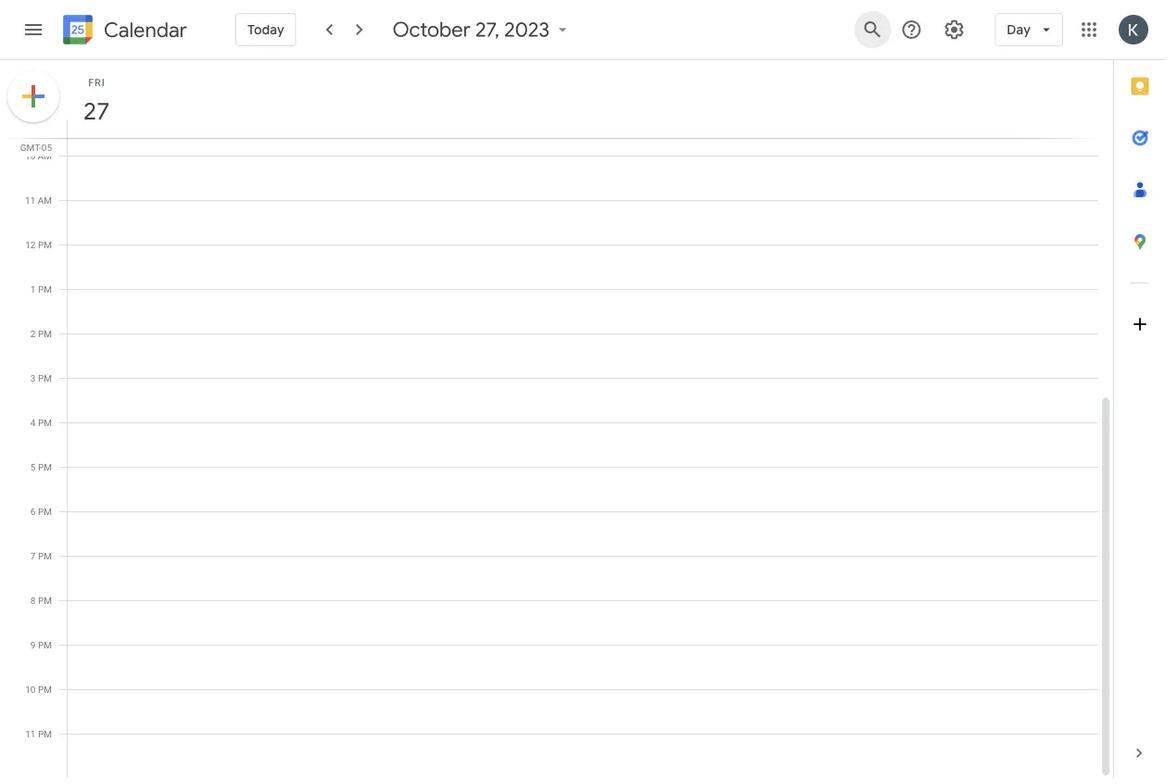 Task type: vqa. For each thing, say whether or not it's contained in the screenshot.
2 PM on the top left
yes



Task type: describe. For each thing, give the bounding box(es) containing it.
calendar heading
[[100, 17, 187, 43]]

pm for 10 pm
[[38, 684, 52, 696]]

october 27, 2023 button
[[386, 17, 580, 43]]

settings menu image
[[943, 19, 966, 41]]

11 pm
[[25, 729, 52, 740]]

main drawer image
[[22, 19, 45, 41]]

27,
[[476, 17, 500, 43]]

5 pm
[[30, 462, 52, 473]]

6 pm
[[30, 506, 52, 517]]

3
[[30, 373, 36, 384]]

12
[[25, 239, 36, 250]]

3 pm
[[30, 373, 52, 384]]

05
[[42, 142, 52, 153]]

11 am
[[25, 195, 52, 206]]

8
[[30, 595, 36, 607]]

calendar
[[104, 17, 187, 43]]

7
[[30, 551, 36, 562]]

6
[[30, 506, 36, 517]]

10 pm
[[25, 684, 52, 696]]

october
[[393, 17, 471, 43]]

9 pm
[[30, 640, 52, 651]]

pm for 9 pm
[[38, 640, 52, 651]]

27
[[82, 96, 109, 127]]

4 pm
[[30, 417, 52, 428]]

4
[[30, 417, 36, 428]]

10 for 10 am
[[25, 150, 35, 161]]

27 column header
[[67, 60, 1099, 138]]

fri 27
[[82, 77, 109, 127]]

am for 11 am
[[38, 195, 52, 206]]

pm for 1 pm
[[38, 284, 52, 295]]



Task type: locate. For each thing, give the bounding box(es) containing it.
10 down 9
[[25, 684, 36, 696]]

pm for 5 pm
[[38, 462, 52, 473]]

10 for 10 pm
[[25, 684, 36, 696]]

5 pm from the top
[[38, 417, 52, 428]]

1 vertical spatial 10
[[25, 684, 36, 696]]

am
[[38, 150, 52, 161], [38, 195, 52, 206]]

pm down 10 pm
[[38, 729, 52, 740]]

1 10 from the top
[[25, 150, 35, 161]]

pm right 7
[[38, 551, 52, 562]]

am up the '11 am'
[[38, 150, 52, 161]]

am for 10 am
[[38, 150, 52, 161]]

5
[[30, 462, 36, 473]]

1 pm
[[30, 284, 52, 295]]

pm for 11 pm
[[38, 729, 52, 740]]

gmt-
[[20, 142, 42, 153]]

10 am
[[25, 150, 52, 161]]

today
[[248, 21, 284, 38]]

7 pm from the top
[[38, 506, 52, 517]]

support image
[[901, 19, 923, 41]]

11 up 12
[[25, 195, 35, 206]]

6 pm from the top
[[38, 462, 52, 473]]

2023
[[505, 17, 550, 43]]

pm right 12
[[38, 239, 52, 250]]

pm for 8 pm
[[38, 595, 52, 607]]

1 am from the top
[[38, 150, 52, 161]]

pm right 6
[[38, 506, 52, 517]]

today button
[[236, 7, 296, 52]]

12 pm from the top
[[38, 729, 52, 740]]

10 pm from the top
[[38, 640, 52, 651]]

pm right '1'
[[38, 284, 52, 295]]

day button
[[995, 7, 1064, 52]]

calendar element
[[59, 11, 187, 52]]

pm for 4 pm
[[38, 417, 52, 428]]

pm
[[38, 239, 52, 250], [38, 284, 52, 295], [38, 328, 52, 339], [38, 373, 52, 384], [38, 417, 52, 428], [38, 462, 52, 473], [38, 506, 52, 517], [38, 551, 52, 562], [38, 595, 52, 607], [38, 640, 52, 651], [38, 684, 52, 696], [38, 729, 52, 740]]

pm for 3 pm
[[38, 373, 52, 384]]

10 left 05
[[25, 150, 35, 161]]

1 pm from the top
[[38, 239, 52, 250]]

9 pm from the top
[[38, 595, 52, 607]]

pm right 8
[[38, 595, 52, 607]]

tab list
[[1115, 60, 1166, 728]]

11 for 11 pm
[[25, 729, 36, 740]]

11 pm from the top
[[38, 684, 52, 696]]

friday, october 27 element
[[75, 90, 118, 133]]

pm for 2 pm
[[38, 328, 52, 339]]

4 pm from the top
[[38, 373, 52, 384]]

11 for 11 am
[[25, 195, 35, 206]]

0 vertical spatial 11
[[25, 195, 35, 206]]

27 grid
[[0, 60, 1114, 780]]

2
[[30, 328, 36, 339]]

2 am from the top
[[38, 195, 52, 206]]

pm right 4
[[38, 417, 52, 428]]

pm right 9
[[38, 640, 52, 651]]

2 pm
[[30, 328, 52, 339]]

pm right 3
[[38, 373, 52, 384]]

pm right the 5
[[38, 462, 52, 473]]

11 down 10 pm
[[25, 729, 36, 740]]

10
[[25, 150, 35, 161], [25, 684, 36, 696]]

pm down the 9 pm
[[38, 684, 52, 696]]

1 vertical spatial am
[[38, 195, 52, 206]]

8 pm
[[30, 595, 52, 607]]

12 pm
[[25, 239, 52, 250]]

1 11 from the top
[[25, 195, 35, 206]]

am up '12 pm' at the top left of the page
[[38, 195, 52, 206]]

pm for 6 pm
[[38, 506, 52, 517]]

pm right 2
[[38, 328, 52, 339]]

3 pm from the top
[[38, 328, 52, 339]]

fri
[[88, 77, 105, 88]]

2 pm from the top
[[38, 284, 52, 295]]

gmt-05
[[20, 142, 52, 153]]

0 vertical spatial am
[[38, 150, 52, 161]]

8 pm from the top
[[38, 551, 52, 562]]

1
[[30, 284, 36, 295]]

0 vertical spatial 10
[[25, 150, 35, 161]]

9
[[30, 640, 36, 651]]

1 vertical spatial 11
[[25, 729, 36, 740]]

11
[[25, 195, 35, 206], [25, 729, 36, 740]]

2 11 from the top
[[25, 729, 36, 740]]

2 10 from the top
[[25, 684, 36, 696]]

7 pm
[[30, 551, 52, 562]]

pm for 12 pm
[[38, 239, 52, 250]]

october 27, 2023
[[393, 17, 550, 43]]

pm for 7 pm
[[38, 551, 52, 562]]

day
[[1007, 21, 1031, 38]]



